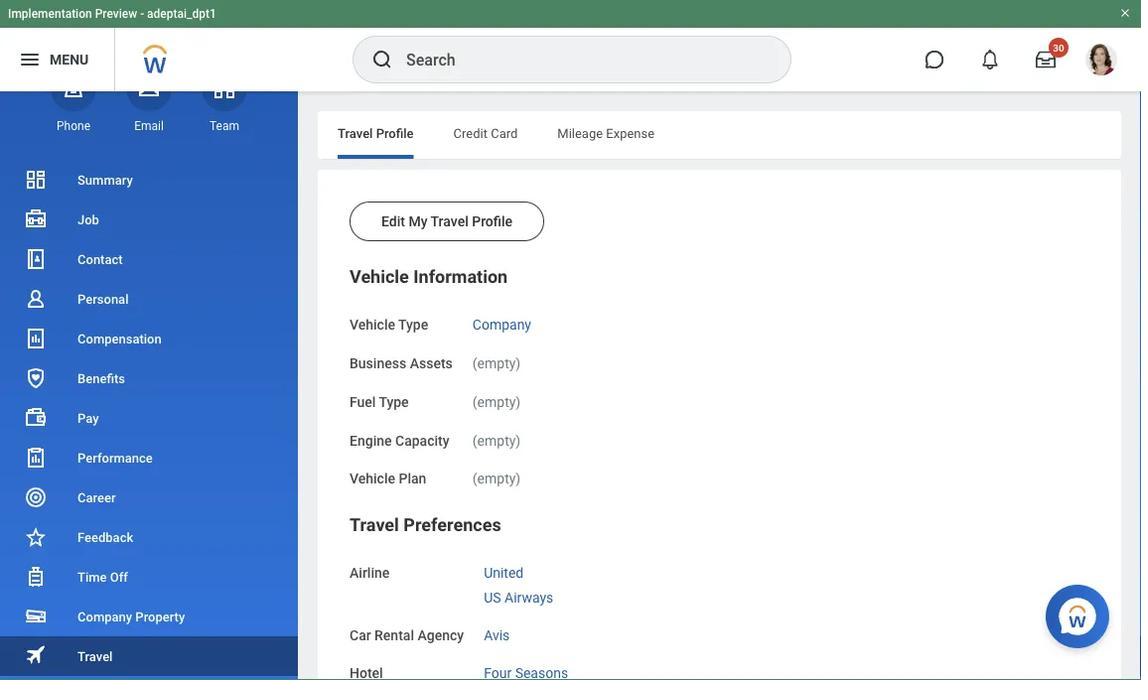 Task type: locate. For each thing, give the bounding box(es) containing it.
(empty) for vehicle plan
[[473, 471, 521, 487]]

phone image
[[60, 76, 87, 100]]

Search Workday  search field
[[406, 38, 750, 81]]

travel up "airline"
[[350, 515, 399, 536]]

2 vertical spatial vehicle
[[350, 471, 395, 487]]

summary
[[77, 172, 133, 187]]

type up business assets
[[398, 317, 428, 333]]

performance link
[[0, 438, 298, 478]]

type right fuel
[[379, 394, 409, 410]]

1 vertical spatial company
[[77, 609, 132, 624]]

company inside vehicle information group
[[473, 317, 531, 333]]

benefits link
[[0, 359, 298, 398]]

travel down search icon
[[338, 126, 373, 141]]

1 vehicle from the top
[[350, 267, 409, 288]]

travel preferences button
[[350, 515, 501, 536]]

career image
[[24, 486, 48, 510]]

list
[[0, 160, 298, 680]]

company for company
[[473, 317, 531, 333]]

compensation
[[77, 331, 162, 346]]

(empty) for fuel type
[[473, 394, 521, 410]]

mileage expense
[[558, 126, 655, 141]]

company down time off
[[77, 609, 132, 624]]

1 horizontal spatial profile
[[472, 213, 513, 229]]

4 (empty) from the top
[[473, 471, 521, 487]]

vehicle information
[[350, 267, 508, 288]]

travel link
[[0, 637, 298, 676]]

company property link
[[0, 597, 298, 637]]

justify image
[[18, 48, 42, 72]]

phone
[[57, 119, 90, 133]]

travel
[[338, 126, 373, 141], [431, 213, 469, 229], [350, 515, 399, 536], [77, 649, 113, 664]]

company
[[473, 317, 531, 333], [77, 609, 132, 624]]

compensation image
[[24, 327, 48, 351]]

1 vertical spatial type
[[379, 394, 409, 410]]

close environment banner image
[[1120, 7, 1131, 19]]

united link
[[484, 561, 524, 581]]

1 horizontal spatial company
[[473, 317, 531, 333]]

vehicle
[[350, 267, 409, 288], [350, 317, 395, 333], [350, 471, 395, 487]]

0 vertical spatial company
[[473, 317, 531, 333]]

2 (empty) from the top
[[473, 394, 521, 410]]

agency
[[418, 627, 464, 643]]

(empty)
[[473, 355, 521, 372], [473, 394, 521, 410], [473, 432, 521, 449], [473, 471, 521, 487]]

credit card
[[454, 126, 518, 141]]

performance
[[77, 450, 153, 465]]

company inside navigation pane region
[[77, 609, 132, 624]]

job
[[77, 212, 99, 227]]

vehicle for vehicle plan
[[350, 471, 395, 487]]

assets
[[410, 355, 453, 372]]

job link
[[0, 200, 298, 239]]

company property
[[77, 609, 185, 624]]

-
[[140, 7, 144, 21]]

pay image
[[24, 406, 48, 430]]

travel preferences
[[350, 515, 501, 536]]

list containing summary
[[0, 160, 298, 680]]

1 (empty) from the top
[[473, 355, 521, 372]]

benefits
[[77, 371, 125, 386]]

3 (empty) from the top
[[473, 432, 521, 449]]

1 vertical spatial profile
[[472, 213, 513, 229]]

vehicle down the "engine"
[[350, 471, 395, 487]]

tab list
[[318, 111, 1121, 159]]

edit my travel profile
[[381, 213, 513, 229]]

3 vehicle from the top
[[350, 471, 395, 487]]

off
[[110, 570, 128, 585]]

0 horizontal spatial company
[[77, 609, 132, 624]]

vehicle up vehicle type
[[350, 267, 409, 288]]

30 button
[[1024, 38, 1069, 81]]

summary image
[[24, 168, 48, 192]]

1 vertical spatial vehicle
[[350, 317, 395, 333]]

career link
[[0, 478, 298, 518]]

compensation link
[[0, 319, 298, 359]]

vehicle information group
[[350, 265, 1090, 490]]

plan
[[399, 471, 427, 487]]

travel inside group
[[350, 515, 399, 536]]

engine
[[350, 432, 392, 449]]

vehicle up business
[[350, 317, 395, 333]]

implementation
[[8, 7, 92, 21]]

profile
[[376, 126, 414, 141], [472, 213, 513, 229]]

2 vehicle from the top
[[350, 317, 395, 333]]

summary link
[[0, 160, 298, 200]]

email logan mcneil element
[[126, 118, 172, 134]]

car rental agency
[[350, 627, 464, 643]]

menu
[[50, 51, 89, 68]]

property
[[135, 609, 185, 624]]

airways
[[505, 590, 554, 606]]

engine capacity
[[350, 432, 450, 449]]

travel inside button
[[431, 213, 469, 229]]

profile inside edit my travel profile button
[[472, 213, 513, 229]]

fuel type
[[350, 394, 409, 410]]

menu button
[[0, 28, 114, 91]]

0 vertical spatial profile
[[376, 126, 414, 141]]

company down information
[[473, 317, 531, 333]]

united
[[484, 565, 524, 581]]

email
[[134, 119, 164, 133]]

inbox large image
[[1036, 50, 1056, 70]]

0 vertical spatial vehicle
[[350, 267, 409, 288]]

fuel
[[350, 394, 376, 410]]

travel down 'company property'
[[77, 649, 113, 664]]

profile down search icon
[[376, 126, 414, 141]]

menu banner
[[0, 0, 1141, 91]]

travel profile
[[338, 126, 414, 141]]

pay
[[77, 411, 99, 426]]

personal image
[[24, 287, 48, 311]]

time
[[77, 570, 107, 585]]

travel inside navigation pane region
[[77, 649, 113, 664]]

type
[[398, 317, 428, 333], [379, 394, 409, 410]]

implementation preview -   adeptai_dpt1
[[8, 7, 216, 21]]

tab list containing travel profile
[[318, 111, 1121, 159]]

time off
[[77, 570, 128, 585]]

travel right my
[[431, 213, 469, 229]]

profile up information
[[472, 213, 513, 229]]

0 vertical spatial type
[[398, 317, 428, 333]]



Task type: describe. For each thing, give the bounding box(es) containing it.
vehicle type
[[350, 317, 428, 333]]

search image
[[371, 48, 394, 72]]

travel preferences group
[[350, 513, 1090, 680]]

feedback
[[77, 530, 133, 545]]

avis
[[484, 627, 510, 643]]

30
[[1053, 42, 1065, 54]]

card
[[491, 126, 518, 141]]

(empty) for business assets
[[473, 355, 521, 372]]

type for fuel type
[[379, 394, 409, 410]]

company for company property
[[77, 609, 132, 624]]

time off link
[[0, 557, 298, 597]]

time off image
[[24, 565, 48, 589]]

avis link
[[484, 623, 510, 643]]

job image
[[24, 208, 48, 231]]

travel for travel profile
[[338, 126, 373, 141]]

career
[[77, 490, 116, 505]]

benefits image
[[24, 367, 48, 390]]

vehicle for vehicle information
[[350, 267, 409, 288]]

airline
[[350, 565, 390, 581]]

personal link
[[0, 279, 298, 319]]

contact
[[77, 252, 123, 267]]

performance image
[[24, 446, 48, 470]]

business assets
[[350, 355, 453, 372]]

personal
[[77, 292, 129, 306]]

type for vehicle type
[[398, 317, 428, 333]]

vehicle information button
[[350, 267, 508, 288]]

business
[[350, 355, 406, 372]]

vehicle for vehicle type
[[350, 317, 395, 333]]

team
[[210, 119, 239, 133]]

(empty) for engine capacity
[[473, 432, 521, 449]]

edit
[[381, 213, 405, 229]]

travel image
[[24, 643, 48, 667]]

car
[[350, 627, 371, 643]]

company link
[[473, 313, 531, 333]]

notifications large image
[[980, 50, 1000, 70]]

items selected list
[[484, 561, 585, 607]]

company property image
[[24, 605, 48, 629]]

team logan mcneil element
[[202, 118, 247, 134]]

vehicle plan
[[350, 471, 427, 487]]

expense
[[606, 126, 655, 141]]

rental
[[375, 627, 414, 643]]

travel for travel
[[77, 649, 113, 664]]

capacity
[[395, 432, 450, 449]]

phone button
[[51, 65, 96, 134]]

preview
[[95, 7, 137, 21]]

travel for travel preferences
[[350, 515, 399, 536]]

team link
[[202, 65, 247, 134]]

us airways
[[484, 590, 554, 606]]

mail image
[[137, 76, 161, 100]]

phone logan mcneil element
[[51, 118, 96, 134]]

profile logan mcneil image
[[1086, 44, 1118, 80]]

us
[[484, 590, 501, 606]]

feedback link
[[0, 518, 298, 557]]

feedback image
[[24, 525, 48, 549]]

0 horizontal spatial profile
[[376, 126, 414, 141]]

email button
[[126, 65, 172, 134]]

edit my travel profile button
[[350, 202, 544, 241]]

my
[[409, 213, 428, 229]]

credit
[[454, 126, 488, 141]]

contact link
[[0, 239, 298, 279]]

contact image
[[24, 247, 48, 271]]

preferences
[[404, 515, 501, 536]]

navigation pane region
[[0, 65, 298, 680]]

pay link
[[0, 398, 298, 438]]

view team image
[[213, 76, 236, 100]]

mileage
[[558, 126, 603, 141]]

adeptai_dpt1
[[147, 7, 216, 21]]

us airways link
[[484, 586, 554, 606]]

information
[[414, 267, 508, 288]]



Task type: vqa. For each thing, say whether or not it's contained in the screenshot.
CAREER
yes



